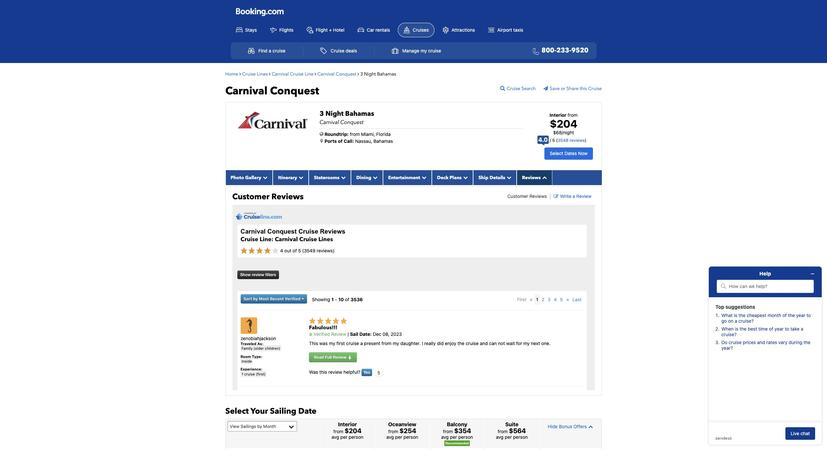 Task type: describe. For each thing, give the bounding box(es) containing it.
3536
[[351, 297, 363, 302]]

this inside was this review helpful? yes
[[319, 370, 327, 375]]

i
[[422, 341, 423, 346]]

oceanview from $254 avg per person
[[386, 422, 418, 440]]

from for balcony from $354 avg per person
[[443, 429, 453, 435]]

sailings
[[241, 424, 256, 429]]

person for $564
[[513, 435, 528, 440]]

search
[[522, 85, 536, 92]]

present
[[364, 341, 380, 346]]

one.
[[541, 341, 551, 346]]

offers
[[574, 424, 587, 430]]

from for suite from $564 avg per person
[[498, 429, 508, 435]]

hide
[[548, 424, 558, 430]]

gallery
[[245, 175, 261, 181]]

family
[[242, 347, 253, 351]]

entertainment button
[[383, 170, 432, 185]]

1 horizontal spatial 4
[[554, 297, 557, 302]]

review inside show review filters button
[[252, 272, 264, 277]]

person for $254
[[404, 435, 418, 440]]

2
[[542, 297, 545, 302]]

1 vertical spatial verified
[[314, 332, 330, 337]]

person for $204
[[349, 435, 364, 440]]

date:
[[360, 332, 372, 337]]

zenobiahjackson image
[[241, 318, 257, 334]]

my inside dropdown button
[[421, 48, 427, 53]]

reviews left edit icon
[[530, 193, 547, 199]]

$354
[[454, 427, 471, 435]]

read
[[314, 355, 324, 360]]

nassau,
[[355, 138, 372, 144]]

sort by most recent verified
[[244, 297, 301, 301]]

from for interior from $204 $68 / night
[[568, 112, 578, 118]]

avg for $204
[[332, 435, 339, 440]]

helpful?
[[344, 370, 360, 375]]

zenobiahjackson
[[241, 336, 276, 341]]

carnival down cruise lines link at the top left of the page
[[225, 84, 267, 98]]

review inside was this review helpful? yes
[[328, 370, 342, 375]]

(
[[556, 138, 558, 143]]

can
[[489, 341, 497, 346]]

cruise right the
[[466, 341, 479, 346]]

for
[[516, 341, 522, 346]]

suite from $564 avg per person
[[496, 422, 528, 440]]

a for write
[[573, 193, 575, 199]]

night for 3 night bahamas
[[364, 71, 376, 77]]

bahamas for 3 night bahamas carnival conquest
[[345, 109, 374, 118]]

chevron down image
[[340, 175, 346, 180]]

chevron down image for itinerary
[[297, 175, 303, 180]]

carnival cruise line image
[[237, 111, 308, 129]]

4.0 / 5 ( 3548 reviews )
[[539, 136, 587, 143]]

800-
[[542, 46, 557, 55]]

edit image
[[554, 194, 559, 199]]

1 horizontal spatial a
[[360, 341, 363, 346]]

experience:
[[241, 367, 262, 372]]

write a review
[[560, 193, 592, 199]]

next
[[531, 341, 540, 346]]

sailing
[[270, 406, 296, 417]]

conquest inside carnival conquest cruise reviews cruise line: carnival cruise lines
[[267, 228, 297, 235]]

children)
[[265, 347, 280, 351]]

rentals
[[376, 27, 390, 33]]

find a cruise
[[258, 48, 286, 53]]

by inside 'link'
[[257, 424, 262, 429]]

full
[[325, 355, 332, 360]]

airport taxis link
[[483, 23, 529, 37]]

taxis
[[513, 27, 523, 33]]

conquest down carnival cruise line
[[270, 84, 319, 98]]

this
[[309, 341, 318, 346]]

experience: 1 cruise (first)
[[241, 367, 266, 376]]

3 for 3 night bahamas
[[360, 71, 363, 77]]

carnival inside 3 night bahamas carnival conquest
[[320, 119, 339, 126]]

person for $354
[[458, 435, 473, 440]]

1 for showing 1 - 10 of 3536
[[332, 297, 334, 302]]

5 left (3549
[[298, 248, 301, 254]]

balcony from $354 avg per person
[[441, 422, 473, 440]]

reviews inside 'dropdown button'
[[522, 175, 541, 181]]

show review filters
[[240, 272, 276, 277]]

small verified icon image
[[309, 333, 312, 337]]

interior from $204 avg per person
[[332, 422, 364, 440]]

4 out of 5 (3549 reviews)
[[280, 248, 335, 254]]

chevron down image for entertainment
[[420, 175, 427, 180]]

find a cruise link
[[241, 44, 293, 57]]

deck plans
[[437, 175, 462, 181]]

ship details
[[479, 175, 505, 181]]

«
[[530, 297, 533, 302]]

now
[[578, 151, 588, 156]]

select for select your sailing date
[[225, 406, 249, 417]]

carnival down find a cruise at the top of the page
[[272, 71, 289, 77]]

or
[[561, 85, 566, 92]]

show
[[240, 272, 251, 277]]

reviews down itinerary
[[272, 191, 304, 202]]

florida
[[376, 131, 391, 137]]

recent
[[270, 297, 284, 301]]

view sailings by month
[[230, 424, 276, 429]]

my right for
[[523, 341, 530, 346]]

2023
[[391, 332, 402, 337]]

was
[[309, 370, 318, 375]]

show review filters button
[[237, 271, 279, 279]]

showing 1 - 10 of 3536
[[312, 297, 363, 302]]

avg for $254
[[386, 435, 394, 440]]

1 horizontal spatial of
[[338, 138, 343, 144]]

dining button
[[351, 170, 383, 185]]

stays link
[[231, 23, 262, 37]]

this was my first cruise a present from my daughter. i really did enjoy the cruise and can not wait for my next one.
[[309, 341, 551, 346]]

5 right 4 link
[[560, 297, 563, 302]]

3548
[[558, 138, 569, 143]]

$254
[[400, 427, 416, 435]]

1 vertical spatial review
[[331, 332, 346, 337]]

from for interior from $204 avg per person
[[334, 429, 343, 435]]

interior from $204 $68 / night
[[550, 112, 578, 135]]

$204 for interior from $204 avg per person
[[345, 427, 362, 435]]

first
[[337, 341, 345, 346]]

my right was on the left
[[329, 341, 335, 346]]

cruise lines
[[242, 71, 268, 77]]

deck plans button
[[432, 170, 473, 185]]

first link
[[516, 295, 528, 305]]

oceanview
[[388, 422, 416, 428]]

(older
[[254, 347, 264, 351]]

per for $254
[[395, 435, 402, 440]]

zenobiahjackson traveled as: family (older children)
[[241, 336, 280, 351]]

a for find
[[269, 48, 271, 53]]

3548 reviews link
[[558, 138, 585, 143]]

manage
[[402, 48, 419, 53]]

recommended image
[[445, 441, 470, 447]]

travel menu navigation
[[231, 42, 597, 59]]

interior
[[550, 112, 567, 118]]

2 vertical spatial bahamas
[[374, 138, 393, 144]]

5 right yes button
[[378, 370, 380, 376]]

globe image
[[320, 132, 324, 136]]

carnival right line
[[318, 71, 335, 77]]

2 link
[[540, 295, 546, 305]]

last link
[[571, 295, 583, 305]]

paper plane image
[[544, 86, 550, 91]]

$564
[[509, 427, 526, 435]]

share
[[567, 85, 579, 92]]

from for oceanview from $254 avg per person
[[388, 429, 398, 435]]

ports of call: nassau, bahamas
[[325, 138, 393, 144]]

carnival up "out"
[[275, 235, 298, 243]]

first
[[517, 297, 527, 302]]

bonus
[[559, 424, 572, 430]]

from for roundtrip: from miami, florida
[[350, 131, 360, 137]]

0 horizontal spatial customer
[[232, 191, 270, 202]]

avg for $564
[[496, 435, 504, 440]]

plans
[[450, 175, 462, 181]]

0 horizontal spatial verified
[[285, 297, 300, 301]]

booking.com home image
[[236, 8, 284, 16]]



Task type: vqa. For each thing, say whether or not it's contained in the screenshot.


Task type: locate. For each thing, give the bounding box(es) containing it.
bahamas for 3 night bahamas
[[377, 71, 396, 77]]

was
[[319, 341, 328, 346]]

1 vertical spatial carnival conquest
[[225, 84, 319, 98]]

1 angle right image from the left
[[315, 72, 316, 76]]

chevron up image up customer reviews link
[[541, 175, 547, 180]]

2 angle right image from the left
[[269, 72, 271, 76]]

bahamas inside 3 night bahamas carnival conquest
[[345, 109, 374, 118]]

0 vertical spatial review
[[577, 193, 592, 199]]

room
[[241, 355, 251, 359]]

0 horizontal spatial lines
[[257, 71, 268, 77]]

review
[[577, 193, 592, 199], [331, 332, 346, 337], [333, 355, 347, 360]]

select up view
[[225, 406, 249, 417]]

/ inside interior from $204 $68 / night
[[562, 130, 563, 135]]

conquest up line:
[[267, 228, 297, 235]]

from inside interior from $204 $68 / night
[[568, 112, 578, 118]]

1 horizontal spatial angle right image
[[358, 72, 359, 76]]

cruise inside "travel menu" navigation
[[331, 48, 344, 53]]

1 vertical spatial of
[[293, 248, 297, 254]]

0 horizontal spatial angle right image
[[315, 72, 316, 76]]

select
[[550, 151, 563, 156], [225, 406, 249, 417]]

deals
[[346, 48, 357, 53]]

my right manage
[[421, 48, 427, 53]]

cruise down experience:
[[244, 372, 255, 376]]

person down suite
[[513, 435, 528, 440]]

flight + hotel link
[[301, 23, 350, 37]]

angle right image
[[315, 72, 316, 76], [358, 72, 359, 76]]

customer down reviews 'dropdown button'
[[508, 193, 528, 199]]

carnival up roundtrip: on the left of the page
[[320, 119, 339, 126]]

3 right 2 on the bottom right of the page
[[548, 297, 551, 302]]

lines
[[257, 71, 268, 77], [319, 235, 333, 243]]

1 horizontal spatial customer reviews
[[508, 193, 547, 199]]

from inside interior from $204 avg per person
[[334, 429, 343, 435]]

| sail date: dec 08, 2023
[[346, 332, 402, 337]]

write a review link
[[554, 193, 592, 199]]

4.0
[[539, 136, 548, 143]]

chevron down image left ship on the right of the page
[[462, 175, 468, 180]]

0 vertical spatial this
[[580, 85, 587, 92]]

0 horizontal spatial chevron up image
[[541, 175, 547, 180]]

1 horizontal spatial verified
[[314, 332, 330, 337]]

chevron down image left staterooms
[[297, 175, 303, 180]]

0 vertical spatial by
[[253, 297, 258, 301]]

chevron down image for dining
[[371, 175, 378, 180]]

»
[[566, 297, 569, 302]]

per inside "suite from $564 avg per person"
[[505, 435, 512, 440]]

from inside 'oceanview from $254 avg per person'
[[388, 429, 398, 435]]

1 vertical spatial review
[[328, 370, 342, 375]]

photo gallery
[[231, 175, 261, 181]]

cruise lines link
[[242, 71, 268, 77]]

car rentals
[[367, 27, 390, 33]]

night up roundtrip: on the left of the page
[[326, 109, 344, 118]]

chevron up image for hide bonus offers
[[587, 425, 593, 429]]

room type: inside
[[241, 355, 262, 364]]

per down 'interior' at the bottom of page
[[340, 435, 348, 440]]

line
[[305, 71, 314, 77]]

4 person from the left
[[513, 435, 528, 440]]

avg inside 'oceanview from $254 avg per person'
[[386, 435, 394, 440]]

0 vertical spatial /
[[562, 130, 563, 135]]

1 angle right image from the left
[[239, 72, 241, 76]]

1 vertical spatial lines
[[319, 235, 333, 243]]

conquest down cruise deals
[[336, 71, 356, 77]]

cruise for manage my cruise
[[428, 48, 441, 53]]

chevron down image inside entertainment dropdown button
[[420, 175, 427, 180]]

cruise inside manage my cruise dropdown button
[[428, 48, 441, 53]]

of
[[338, 138, 343, 144], [293, 248, 297, 254], [345, 297, 349, 302]]

4 avg from the left
[[496, 435, 504, 440]]

1 for experience: 1 cruise (first)
[[242, 372, 243, 376]]

1 avg from the left
[[332, 435, 339, 440]]

angle right image for home
[[239, 72, 241, 76]]

1 vertical spatial 3
[[320, 109, 324, 118]]

flights
[[279, 27, 294, 33]]

by left month
[[257, 424, 262, 429]]

avg down 'interior' at the bottom of page
[[332, 435, 339, 440]]

reviews up reviews)
[[320, 228, 346, 235]]

customer reviews down reviews 'dropdown button'
[[508, 193, 547, 199]]

0 vertical spatial night
[[364, 71, 376, 77]]

3 night bahamas
[[360, 71, 396, 77]]

lines down find
[[257, 71, 268, 77]]

cruise
[[273, 48, 286, 53], [428, 48, 441, 53], [346, 341, 359, 346], [466, 341, 479, 346], [244, 372, 255, 376]]

$204 for interior from $204 $68 / night
[[550, 117, 577, 130]]

0 horizontal spatial 1
[[242, 372, 243, 376]]

/ inside 4.0 / 5 ( 3548 reviews )
[[550, 138, 551, 143]]

roundtrip:
[[325, 131, 349, 137]]

$204 inside interior from $204 avg per person
[[345, 427, 362, 435]]

per up recommended image
[[450, 435, 457, 440]]

from inside balcony from $354 avg per person
[[443, 429, 453, 435]]

reviews inside carnival conquest cruise reviews cruise line: carnival cruise lines
[[320, 228, 346, 235]]

per inside 'oceanview from $254 avg per person'
[[395, 435, 402, 440]]

1 person from the left
[[349, 435, 364, 440]]

reviews
[[522, 175, 541, 181], [272, 191, 304, 202], [530, 193, 547, 199], [320, 228, 346, 235]]

1 horizontal spatial chevron up image
[[587, 425, 593, 429]]

2 vertical spatial 3
[[548, 297, 551, 302]]

a inside navigation
[[269, 48, 271, 53]]

car rentals link
[[352, 23, 395, 37]]

review right write
[[577, 193, 592, 199]]

select your sailing date
[[225, 406, 317, 417]]

2 horizontal spatial of
[[345, 297, 349, 302]]

from up ports of call: nassau, bahamas
[[350, 131, 360, 137]]

of right 10
[[345, 297, 349, 302]]

lines up reviews)
[[319, 235, 333, 243]]

1 down experience:
[[242, 372, 243, 376]]

save
[[550, 85, 560, 92]]

map marker image
[[320, 139, 323, 143]]

0 horizontal spatial angle right image
[[239, 72, 241, 76]]

0 vertical spatial a
[[269, 48, 271, 53]]

3 for 3 night bahamas carnival conquest
[[320, 109, 324, 118]]

avg up recommended image
[[441, 435, 449, 440]]

home link
[[225, 71, 238, 77]]

5 inside 4.0 / 5 ( 3548 reviews )
[[552, 138, 555, 143]]

3 inside 3 night bahamas carnival conquest
[[320, 109, 324, 118]]

person up recommended image
[[458, 435, 473, 440]]

chevron down image left itinerary
[[261, 175, 268, 180]]

reviews up customer reviews link
[[522, 175, 541, 181]]

cruise
[[331, 48, 344, 53], [242, 71, 256, 77], [290, 71, 304, 77], [507, 85, 520, 92], [588, 85, 602, 92], [299, 228, 318, 235], [241, 235, 258, 243], [299, 235, 317, 243]]

ship
[[479, 175, 489, 181]]

angle right image right home
[[239, 72, 241, 76]]

0 vertical spatial chevron up image
[[541, 175, 547, 180]]

sail
[[350, 332, 358, 337]]

1 vertical spatial /
[[550, 138, 551, 143]]

dates
[[565, 151, 577, 156]]

chevron up image for reviews
[[541, 175, 547, 180]]

attractions link
[[437, 23, 480, 37]]

6 chevron down image from the left
[[505, 175, 512, 180]]

chevron up image
[[541, 175, 547, 180], [587, 425, 593, 429]]

person inside 'oceanview from $254 avg per person'
[[404, 435, 418, 440]]

1 vertical spatial this
[[319, 370, 327, 375]]

1 vertical spatial select
[[225, 406, 249, 417]]

0 vertical spatial 3
[[360, 71, 363, 77]]

per down the oceanview
[[395, 435, 402, 440]]

carnival conquest cruise reviews cruise line: carnival cruise lines
[[241, 228, 346, 243]]

per down suite
[[505, 435, 512, 440]]

customer reviews up cruiseline.com logo
[[232, 191, 304, 202]]

1 link
[[535, 295, 540, 305]]

review inside button
[[333, 355, 347, 360]]

/ left '(' at the right of page
[[550, 138, 551, 143]]

1 horizontal spatial angle right image
[[269, 72, 271, 76]]

0 horizontal spatial /
[[550, 138, 551, 143]]

0 horizontal spatial review
[[252, 272, 264, 277]]

1
[[332, 297, 334, 302], [536, 297, 539, 302], [242, 372, 243, 376]]

0 vertical spatial of
[[338, 138, 343, 144]]

type:
[[252, 355, 262, 359]]

cruise inside experience: 1 cruise (first)
[[244, 372, 255, 376]]

chevron down image for deck plans
[[462, 175, 468, 180]]

carnival conquest main content
[[222, 66, 605, 450]]

cruise deals
[[331, 48, 357, 53]]

5 left '(' at the right of page
[[552, 138, 555, 143]]

chevron down image left the entertainment
[[371, 175, 378, 180]]

1 left "-"
[[332, 297, 334, 302]]

did
[[437, 341, 444, 346]]

3
[[360, 71, 363, 77], [320, 109, 324, 118], [548, 297, 551, 302]]

1 vertical spatial bahamas
[[345, 109, 374, 118]]

angle right image right line
[[315, 72, 316, 76]]

1 vertical spatial $204
[[345, 427, 362, 435]]

select down '(' at the right of page
[[550, 151, 563, 156]]

reviews
[[570, 138, 585, 143]]

avg down the oceanview
[[386, 435, 394, 440]]

1 horizontal spatial $204
[[550, 117, 577, 130]]

fabulous!!!
[[309, 324, 338, 332]]

0 horizontal spatial of
[[293, 248, 297, 254]]

chevron down image for ship details
[[505, 175, 512, 180]]

a right find
[[269, 48, 271, 53]]

0 vertical spatial select
[[550, 151, 563, 156]]

3 per from the left
[[450, 435, 457, 440]]

0 horizontal spatial customer reviews
[[232, 191, 304, 202]]

night right "carnival conquest" link
[[364, 71, 376, 77]]

person inside "suite from $564 avg per person"
[[513, 435, 528, 440]]

3 right "carnival conquest" link
[[360, 71, 363, 77]]

deck
[[437, 175, 449, 181]]

)
[[585, 138, 587, 143]]

from inside "suite from $564 avg per person"
[[498, 429, 508, 435]]

review left the |
[[331, 332, 346, 337]]

per
[[340, 435, 348, 440], [395, 435, 402, 440], [450, 435, 457, 440], [505, 435, 512, 440]]

1 vertical spatial 4
[[554, 297, 557, 302]]

1 horizontal spatial 3
[[360, 71, 363, 77]]

1 horizontal spatial select
[[550, 151, 563, 156]]

a right write
[[573, 193, 575, 199]]

carnival up line:
[[241, 228, 266, 235]]

chevron up image right bonus
[[587, 425, 593, 429]]

night for 3 night bahamas carnival conquest
[[326, 109, 344, 118]]

1 horizontal spatial customer
[[508, 193, 528, 199]]

a down date:
[[360, 341, 363, 346]]

chevron down image inside the dining dropdown button
[[371, 175, 378, 180]]

from right interior
[[568, 112, 578, 118]]

details
[[490, 175, 505, 181]]

search image
[[500, 85, 507, 91]]

my down '2023'
[[393, 341, 399, 346]]

1 horizontal spatial 1
[[332, 297, 334, 302]]

flights link
[[265, 23, 299, 37]]

review down 'read full review' button
[[328, 370, 342, 375]]

0 vertical spatial 4
[[280, 248, 283, 254]]

9520
[[572, 46, 589, 55]]

angle right image for cruise lines
[[269, 72, 271, 76]]

1 chevron down image from the left
[[261, 175, 268, 180]]

per for $354
[[450, 435, 457, 440]]

from down 08,
[[382, 341, 392, 346]]

review right "full"
[[333, 355, 347, 360]]

this right was at bottom left
[[319, 370, 327, 375]]

by right sort
[[253, 297, 258, 301]]

save or share this cruise
[[550, 85, 602, 92]]

1 vertical spatial chevron up image
[[587, 425, 593, 429]]

airport
[[497, 27, 512, 33]]

chevron down image inside ship details dropdown button
[[505, 175, 512, 180]]

flight + hotel
[[316, 27, 345, 33]]

1 vertical spatial by
[[257, 424, 262, 429]]

cruise inside find a cruise link
[[273, 48, 286, 53]]

person
[[349, 435, 364, 440], [404, 435, 418, 440], [458, 435, 473, 440], [513, 435, 528, 440]]

conquest up roundtrip: from miami, florida
[[340, 119, 364, 126]]

4 left "out"
[[280, 248, 283, 254]]

cruise right find
[[273, 48, 286, 53]]

0 vertical spatial carnival conquest
[[318, 71, 356, 77]]

customer down photo gallery dropdown button at the top left
[[232, 191, 270, 202]]

per inside interior from $204 avg per person
[[340, 435, 348, 440]]

angle right image for carnival conquest
[[358, 72, 359, 76]]

cruiseline.com logo image
[[236, 212, 282, 220]]

4 per from the left
[[505, 435, 512, 440]]

ship details button
[[473, 170, 517, 185]]

1 horizontal spatial this
[[580, 85, 587, 92]]

save or share this cruise link
[[544, 85, 602, 92]]

/
[[562, 130, 563, 135], [550, 138, 551, 143]]

person inside interior from $204 avg per person
[[349, 435, 364, 440]]

angle right image right the cruise lines
[[269, 72, 271, 76]]

review right show
[[252, 272, 264, 277]]

2 avg from the left
[[386, 435, 394, 440]]

1 horizontal spatial /
[[562, 130, 563, 135]]

of right "out"
[[293, 248, 297, 254]]

4 left 5 link
[[554, 297, 557, 302]]

2 vertical spatial review
[[333, 355, 347, 360]]

from down suite
[[498, 429, 508, 435]]

avg inside interior from $204 avg per person
[[332, 435, 339, 440]]

angle right image left the 3 night bahamas
[[358, 72, 359, 76]]

night inside 3 night bahamas carnival conquest
[[326, 109, 344, 118]]

1 vertical spatial night
[[326, 109, 344, 118]]

chevron up image inside reviews 'dropdown button'
[[541, 175, 547, 180]]

1 horizontal spatial night
[[364, 71, 376, 77]]

1 horizontal spatial review
[[328, 370, 342, 375]]

0 vertical spatial review
[[252, 272, 264, 277]]

0 horizontal spatial this
[[319, 370, 327, 375]]

person inside balcony from $354 avg per person
[[458, 435, 473, 440]]

call:
[[344, 138, 354, 144]]

3 avg from the left
[[441, 435, 449, 440]]

cruise for find a cruise
[[273, 48, 286, 53]]

carnival conquest down the cruise lines
[[225, 84, 319, 98]]

1 left 2 on the bottom right of the page
[[536, 297, 539, 302]]

5 chevron down image from the left
[[462, 175, 468, 180]]

carnival conquest link
[[318, 71, 358, 77]]

3 up 'globe' icon
[[320, 109, 324, 118]]

2 horizontal spatial 1
[[536, 297, 539, 302]]

233-
[[557, 46, 572, 55]]

per for $564
[[505, 435, 512, 440]]

lines inside carnival conquest cruise reviews cruise line: carnival cruise lines
[[319, 235, 333, 243]]

0 vertical spatial $204
[[550, 117, 577, 130]]

avg inside "suite from $564 avg per person"
[[496, 435, 504, 440]]

0 vertical spatial bahamas
[[377, 71, 396, 77]]

3 person from the left
[[458, 435, 473, 440]]

verified right recent
[[285, 297, 300, 301]]

1 vertical spatial a
[[573, 193, 575, 199]]

« link
[[528, 295, 535, 305]]

2 per from the left
[[395, 435, 402, 440]]

1 inside experience: 1 cruise (first)
[[242, 372, 243, 376]]

verified up was on the left
[[314, 332, 330, 337]]

|
[[348, 332, 349, 337]]

from down the oceanview
[[388, 429, 398, 435]]

this right "share"
[[580, 85, 587, 92]]

from down balcony
[[443, 429, 453, 435]]

angle right image for carnival cruise line
[[315, 72, 316, 76]]

5 link
[[559, 295, 565, 305]]

angle right image
[[239, 72, 241, 76], [269, 72, 271, 76]]

daughter.
[[400, 341, 421, 346]]

select for select          dates now
[[550, 151, 563, 156]]

2 vertical spatial a
[[360, 341, 363, 346]]

chevron down image inside itinerary dropdown button
[[297, 175, 303, 180]]

4 chevron down image from the left
[[420, 175, 427, 180]]

avg left $564
[[496, 435, 504, 440]]

cruises link
[[398, 23, 435, 37]]

avg inside balcony from $354 avg per person
[[441, 435, 449, 440]]

itinerary button
[[273, 170, 309, 185]]

verified review
[[312, 332, 346, 337]]

suite
[[505, 422, 519, 428]]

review for full
[[333, 355, 347, 360]]

1 horizontal spatial lines
[[319, 235, 333, 243]]

chevron down image
[[261, 175, 268, 180], [297, 175, 303, 180], [371, 175, 378, 180], [420, 175, 427, 180], [462, 175, 468, 180], [505, 175, 512, 180]]

1 per from the left
[[340, 435, 348, 440]]

chevron up image inside the hide bonus offers link
[[587, 425, 593, 429]]

person down 'interior' at the bottom of page
[[349, 435, 364, 440]]

per for $204
[[340, 435, 348, 440]]

from down 'interior' at the bottom of page
[[334, 429, 343, 435]]

/ up 4.0 / 5 ( 3548 reviews )
[[562, 130, 563, 135]]

cruise for experience: 1 cruise (first)
[[244, 372, 255, 376]]

0 horizontal spatial 3
[[320, 109, 324, 118]]

review for a
[[577, 193, 592, 199]]

$204
[[550, 117, 577, 130], [345, 427, 362, 435]]

4
[[280, 248, 283, 254], [554, 297, 557, 302]]

3 chevron down image from the left
[[371, 175, 378, 180]]

0 horizontal spatial 4
[[280, 248, 283, 254]]

2 chevron down image from the left
[[297, 175, 303, 180]]

chevron down image for photo gallery
[[261, 175, 268, 180]]

avg for $354
[[441, 435, 449, 440]]

$204 inside interior from $204 $68 / night
[[550, 117, 577, 130]]

carnival cruise line
[[272, 71, 314, 77]]

flight
[[316, 27, 328, 33]]

read full review button
[[309, 353, 357, 363]]

night
[[364, 71, 376, 77], [326, 109, 344, 118]]

2 horizontal spatial 3
[[548, 297, 551, 302]]

0 vertical spatial verified
[[285, 297, 300, 301]]

2 vertical spatial of
[[345, 297, 349, 302]]

4 link
[[552, 295, 559, 305]]

person down the oceanview
[[404, 435, 418, 440]]

airport taxis
[[497, 27, 523, 33]]

chevron down image inside the 'deck plans' dropdown button
[[462, 175, 468, 180]]

cruise right manage
[[428, 48, 441, 53]]

0 horizontal spatial select
[[225, 406, 249, 417]]

home
[[225, 71, 238, 77]]

3 night bahamas carnival conquest
[[320, 109, 374, 126]]

2 angle right image from the left
[[358, 72, 359, 76]]

chevron down image right ship on the right of the page
[[505, 175, 512, 180]]

2 horizontal spatial a
[[573, 193, 575, 199]]

0 horizontal spatial $204
[[345, 427, 362, 435]]

2 person from the left
[[404, 435, 418, 440]]

0 horizontal spatial night
[[326, 109, 344, 118]]

08,
[[383, 332, 390, 337]]

carnival conquest down 'cruise deals' link
[[318, 71, 356, 77]]

as:
[[257, 342, 263, 346]]

0 horizontal spatial a
[[269, 48, 271, 53]]

of down roundtrip: on the left of the page
[[338, 138, 343, 144]]

per inside balcony from $354 avg per person
[[450, 435, 457, 440]]

chevron down image left deck
[[420, 175, 427, 180]]

0 vertical spatial lines
[[257, 71, 268, 77]]

dining
[[356, 175, 371, 181]]

cruise down sail
[[346, 341, 359, 346]]

your
[[251, 406, 268, 417]]

conquest inside 3 night bahamas carnival conquest
[[340, 119, 364, 126]]

chevron down image inside photo gallery dropdown button
[[261, 175, 268, 180]]

showing
[[312, 297, 330, 302]]



